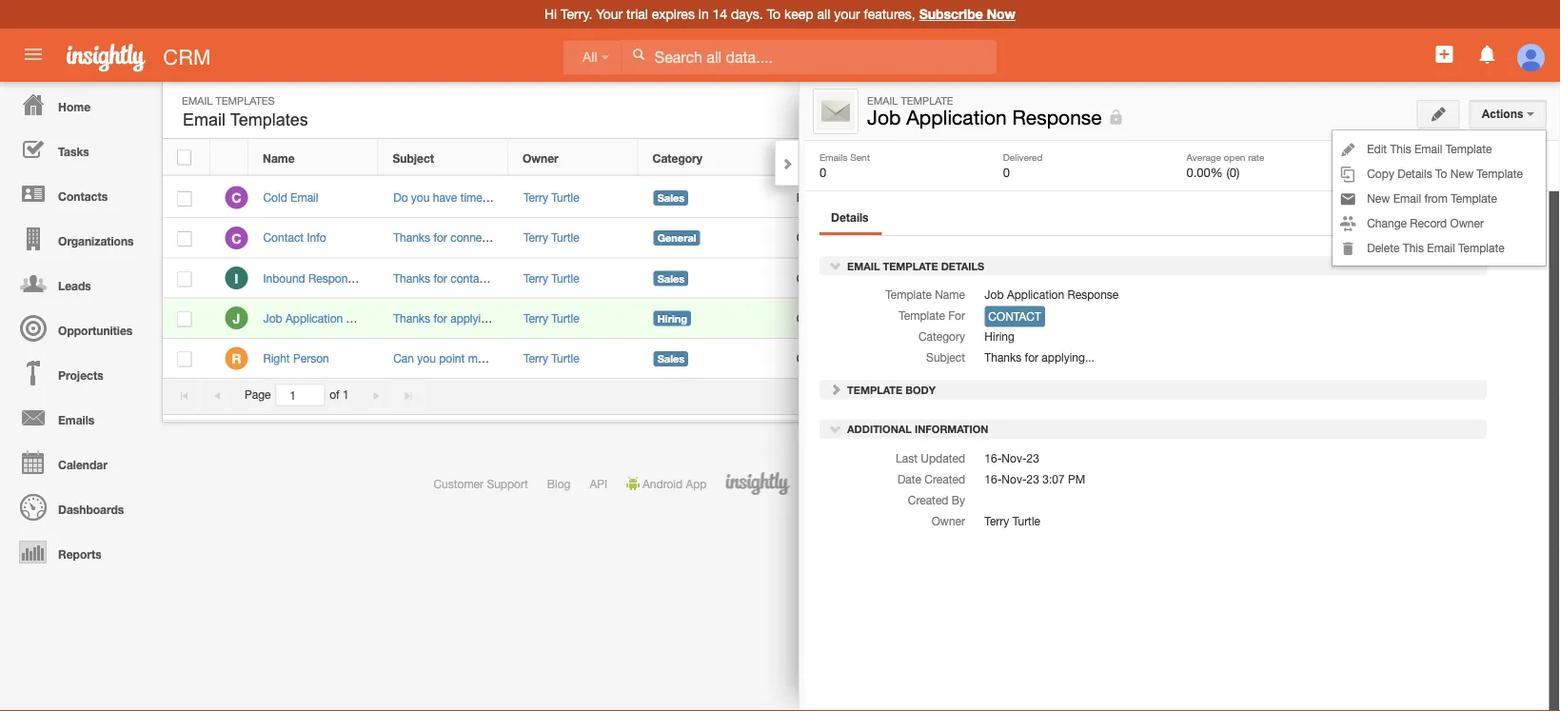 Task type: locate. For each thing, give the bounding box(es) containing it.
1 horizontal spatial 0.00%
[[1370, 165, 1406, 179]]

rate inside the average open rate 0.00% (0)
[[1248, 151, 1264, 162]]

to inside c row
[[486, 191, 496, 204]]

0 vertical spatial hiring
[[657, 312, 687, 325]]

0 vertical spatial details
[[1398, 167, 1432, 180]]

hiring
[[657, 312, 687, 325], [985, 330, 1015, 343]]

created down terms
[[908, 493, 948, 506]]

0 horizontal spatial of
[[329, 388, 339, 401]]

16-nov-23 3:07 pm
[[1069, 191, 1170, 204], [1069, 231, 1170, 244], [1069, 271, 1170, 285], [1069, 352, 1170, 365], [985, 472, 1085, 485]]

terry turtle link right the
[[523, 352, 579, 365]]

thanks for connecting
[[393, 231, 507, 244]]

0 horizontal spatial owner
[[523, 151, 559, 165]]

of right -
[[1201, 388, 1211, 401]]

notifications image
[[1476, 43, 1499, 66]]

1
[[343, 388, 349, 401], [1175, 388, 1181, 401]]

terry inside i row
[[523, 271, 548, 285]]

5 0% cell from the top
[[912, 339, 1055, 379]]

c link for cold email
[[225, 186, 248, 209]]

1 0% cell from the top
[[912, 178, 1055, 218]]

rate inside the average click rate 0.00% (0)
[[1429, 151, 1446, 162]]

2 chevron down image from the top
[[829, 422, 842, 435]]

1 rate from the left
[[1248, 151, 1264, 162]]

1 terry turtle link from the top
[[523, 191, 579, 204]]

1 c link from the top
[[225, 186, 248, 209]]

template type
[[795, 151, 873, 165]]

to right me
[[487, 352, 497, 365]]

average inside the average click rate 0.00% (0)
[[1370, 151, 1405, 162]]

you
[[411, 191, 430, 204], [417, 352, 436, 365]]

rate for average open rate 0.00% (0)
[[1248, 151, 1264, 162]]

date
[[897, 472, 921, 485]]

23 for can you point me to the right person?
[[1111, 352, 1124, 365]]

leads link
[[5, 261, 152, 306]]

23 for do you have time to connect?
[[1111, 191, 1124, 204]]

2 average from the left
[[1370, 151, 1405, 162]]

3 0% cell from the top
[[912, 258, 1055, 298]]

contact
[[263, 231, 304, 244], [796, 231, 837, 244], [796, 271, 837, 285], [796, 311, 837, 325], [796, 352, 837, 365]]

0 horizontal spatial (0)
[[1226, 165, 1240, 179]]

email templates email templates
[[182, 94, 308, 129]]

0% cell
[[912, 178, 1055, 218], [912, 218, 1055, 258], [912, 258, 1055, 298], [912, 298, 1055, 339], [912, 339, 1055, 379]]

job
[[867, 106, 901, 129], [985, 288, 1004, 301], [263, 311, 282, 325]]

contact inside i row
[[796, 271, 837, 285]]

for for thanks for connecting
[[433, 231, 447, 244]]

2 contact cell from the top
[[782, 258, 912, 298]]

terry turtle up the "person?"
[[523, 311, 579, 325]]

1 contact cell from the top
[[782, 218, 912, 258]]

16- for do you have time to connect?
[[1069, 191, 1086, 204]]

0 vertical spatial job
[[867, 106, 901, 129]]

1 vertical spatial to
[[1435, 167, 1447, 180]]

0 horizontal spatial category
[[652, 151, 702, 165]]

turtle right connecting
[[551, 231, 579, 244]]

1 horizontal spatial category
[[918, 330, 965, 343]]

general inside cell
[[657, 232, 696, 244]]

1 16-nov-23 3:07 pm cell from the top
[[1055, 178, 1221, 218]]

calendar
[[58, 458, 107, 471]]

your
[[596, 6, 623, 22]]

of
[[329, 388, 339, 401], [1201, 388, 1211, 401], [937, 477, 947, 490]]

sales cell up i row
[[639, 178, 782, 218]]

all
[[583, 50, 597, 65]]

0 inside delivered 0
[[1003, 165, 1010, 179]]

turtle
[[551, 191, 579, 204], [551, 231, 579, 244], [551, 271, 579, 285], [551, 311, 579, 325], [551, 352, 579, 365], [1012, 514, 1040, 527]]

0 vertical spatial name
[[263, 151, 295, 165]]

0 vertical spatial you
[[411, 191, 430, 204]]

23 for thanks for connecting
[[1111, 231, 1124, 244]]

4 0% from the top
[[930, 312, 947, 325]]

3 terry turtle link from the top
[[523, 271, 579, 285]]

sales cell for c
[[639, 178, 782, 218]]

terry turtle for can you point me to the right person?
[[523, 352, 579, 365]]

hi terry. your trial expires in 14 days. to keep all your features, subscribe now
[[544, 6, 1016, 22]]

nov- inside i row
[[1086, 271, 1111, 285]]

details down emails sent 0
[[831, 210, 869, 224]]

sales cell
[[639, 178, 782, 218], [639, 258, 782, 298], [639, 339, 782, 379]]

bin
[[1353, 150, 1371, 162]]

emails
[[820, 151, 848, 162], [58, 413, 94, 426]]

1 vertical spatial subject
[[926, 351, 965, 364]]

for inside i row
[[433, 271, 447, 285]]

terry right time
[[523, 191, 548, 204]]

1 0.00% from the left
[[1186, 165, 1223, 179]]

row group
[[163, 178, 1269, 379]]

1 vertical spatial job
[[985, 288, 1004, 301]]

(0) down click
[[1410, 165, 1423, 179]]

1 sales cell from the top
[[639, 178, 782, 218]]

5 terry turtle link from the top
[[523, 352, 579, 365]]

new up the edit
[[1371, 103, 1394, 116]]

application up contact
[[1007, 288, 1064, 301]]

to for c
[[486, 191, 496, 204]]

terry down connect?
[[523, 231, 548, 244]]

chevron down image
[[829, 259, 842, 272], [829, 422, 842, 435]]

0 vertical spatial sales cell
[[639, 178, 782, 218]]

terry down service
[[985, 514, 1009, 527]]

1 horizontal spatial of
[[937, 477, 947, 490]]

(0) inside the average open rate 0.00% (0)
[[1226, 165, 1240, 179]]

0 horizontal spatial rate
[[1248, 151, 1264, 162]]

thanks up job application response thanks for applying... at the left of page
[[393, 271, 430, 285]]

3 contact cell from the top
[[782, 298, 912, 339]]

terry turtle link down connect?
[[523, 231, 579, 244]]

emails inside emails sent 0
[[820, 151, 848, 162]]

created down updated
[[925, 472, 965, 485]]

0.00% inside the average click rate 0.00% (0)
[[1370, 165, 1406, 179]]

sales down "general" cell at top
[[657, 272, 685, 285]]

1 vertical spatial application
[[1007, 288, 1064, 301]]

details down click
[[1398, 167, 1432, 180]]

i
[[234, 270, 238, 286]]

average up copy
[[1370, 151, 1405, 162]]

4 contact cell from the top
[[782, 339, 912, 379]]

white image
[[632, 48, 645, 61]]

0 horizontal spatial job
[[263, 311, 282, 325]]

1 vertical spatial c
[[232, 230, 241, 246]]

sales down hiring cell
[[657, 352, 685, 365]]

2 rate from the left
[[1429, 151, 1446, 162]]

details inside copy details to new template link
[[1398, 167, 1432, 180]]

c
[[232, 190, 241, 206], [232, 230, 241, 246]]

0.00% inside the average open rate 0.00% (0)
[[1186, 165, 1223, 179]]

average click rate 0.00% (0)
[[1370, 151, 1446, 179]]

0% for do you have time to connect?
[[930, 192, 947, 204]]

terry turtle link right us.
[[523, 271, 579, 285]]

contact for i
[[796, 271, 837, 285]]

last updated
[[896, 451, 965, 464]]

4 terry turtle link from the top
[[523, 311, 579, 325]]

terry inside r row
[[523, 352, 548, 365]]

1 c from the top
[[232, 190, 241, 206]]

2 0.00% from the left
[[1370, 165, 1406, 179]]

2 vertical spatial job
[[263, 311, 282, 325]]

copy details to new template link
[[1333, 161, 1546, 186]]

0 vertical spatial to
[[486, 191, 496, 204]]

this for edit
[[1390, 142, 1411, 155]]

0% inside j row
[[930, 312, 947, 325]]

template for
[[899, 309, 965, 322]]

response up 'delivered'
[[1012, 106, 1102, 129]]

categories
[[1375, 201, 1443, 213]]

1 horizontal spatial 0
[[1003, 165, 1010, 179]]

dashboards
[[58, 503, 124, 516]]

16- for thanks for connecting
[[1069, 231, 1086, 244]]

23 inside r row
[[1111, 352, 1124, 365]]

1 vertical spatial created
[[908, 493, 948, 506]]

1 vertical spatial sales cell
[[639, 258, 782, 298]]

template down template name
[[899, 309, 945, 322]]

terms of service link
[[903, 477, 988, 490]]

c row down chevron right image
[[163, 178, 1269, 218]]

pm
[[1153, 191, 1170, 204], [1153, 231, 1170, 244], [1153, 271, 1170, 285], [1153, 352, 1170, 365], [1068, 472, 1085, 485]]

row
[[163, 140, 1268, 176]]

change
[[1367, 216, 1407, 229]]

3:07 for thanks for connecting
[[1127, 231, 1150, 244]]

1 average from the left
[[1186, 151, 1221, 162]]

thanks for thanks for contacting us. terry turtle
[[393, 271, 430, 285]]

1 horizontal spatial general
[[1309, 229, 1348, 242]]

of right the 1 field
[[329, 388, 339, 401]]

2 sales cell from the top
[[639, 258, 782, 298]]

details inside details link
[[831, 210, 869, 224]]

general link
[[1295, 228, 1352, 243]]

cell
[[163, 298, 210, 339], [1055, 298, 1221, 339], [1221, 298, 1269, 339], [1221, 339, 1269, 379]]

16-nov-23 3:07 pm for can you point me to the right person?
[[1069, 352, 1170, 365]]

1 vertical spatial chevron down image
[[829, 422, 842, 435]]

0 vertical spatial c
[[232, 190, 241, 206]]

0 vertical spatial applying...
[[450, 311, 503, 325]]

0% cell for do you have time to connect?
[[912, 178, 1055, 218]]

0 vertical spatial emails
[[820, 151, 848, 162]]

0 vertical spatial this
[[1390, 142, 1411, 155]]

None checkbox
[[177, 150, 191, 165], [177, 191, 192, 206], [177, 272, 192, 287], [177, 312, 192, 327], [177, 352, 192, 367], [177, 150, 191, 165], [177, 191, 192, 206], [177, 272, 192, 287], [177, 312, 192, 327], [177, 352, 192, 367]]

1 horizontal spatial job
[[867, 106, 901, 129]]

16-nov-23 3:07 pm cell for can you point me to the right person?
[[1055, 339, 1221, 379]]

name up for
[[935, 288, 965, 301]]

chevron down image down details link
[[829, 259, 842, 272]]

2 vertical spatial owner
[[932, 514, 965, 527]]

3:07 inside r row
[[1127, 352, 1150, 365]]

terms
[[903, 477, 934, 490]]

2 horizontal spatial of
[[1201, 388, 1211, 401]]

1 horizontal spatial rate
[[1429, 151, 1446, 162]]

for down contact
[[1025, 351, 1038, 364]]

contact for r
[[796, 352, 837, 365]]

1 vertical spatial owner
[[1450, 216, 1484, 229]]

for
[[433, 231, 447, 244], [433, 271, 447, 285], [433, 311, 447, 325], [1025, 351, 1038, 364]]

template right chevron right icon
[[847, 383, 902, 396]]

c link up i link
[[225, 226, 248, 249]]

2 0 from the left
[[1003, 165, 1010, 179]]

1 chevron down image from the top
[[829, 259, 842, 272]]

j
[[233, 310, 240, 326]]

right person
[[263, 352, 329, 365]]

template down email template details
[[885, 288, 932, 301]]

2 5 from the left
[[1214, 388, 1221, 401]]

this right the edit
[[1390, 142, 1411, 155]]

0% cell up email template details
[[912, 218, 1055, 258]]

to left keep
[[767, 6, 781, 22]]

edit
[[1367, 142, 1387, 155]]

this down the change record owner
[[1403, 241, 1424, 254]]

application up 'delivered'
[[906, 106, 1007, 129]]

of 1
[[329, 388, 349, 401]]

0 horizontal spatial hiring
[[657, 312, 687, 325]]

sales inside r row
[[657, 352, 685, 365]]

2 terry turtle link from the top
[[523, 231, 579, 244]]

0% cell up for
[[912, 258, 1055, 298]]

response
[[1012, 106, 1102, 129], [308, 271, 360, 285], [1067, 288, 1119, 301], [346, 311, 397, 325]]

2 c from the top
[[232, 230, 241, 246]]

emails for emails sent 0
[[820, 151, 848, 162]]

s
[[1285, 254, 1292, 266]]

category down template for
[[918, 330, 965, 343]]

emails left sent
[[820, 151, 848, 162]]

edit this email template
[[1367, 142, 1492, 155]]

16-nov-23 3:07 pm inside r row
[[1069, 352, 1170, 365]]

contact inside j row
[[796, 311, 837, 325]]

0% cell up the thanks for applying... at the right of the page
[[912, 298, 1055, 339]]

terry turtle link for thanks for contacting us.
[[523, 271, 579, 285]]

owner up delete this email template link
[[1450, 216, 1484, 229]]

1 horizontal spatial (0)
[[1410, 165, 1423, 179]]

sales link
[[1295, 253, 1340, 268]]

1 horizontal spatial hiring
[[985, 330, 1015, 343]]

0 down 'delivered'
[[1003, 165, 1010, 179]]

contact inside r row
[[796, 352, 837, 365]]

2 vertical spatial details
[[941, 260, 984, 272]]

1 horizontal spatial average
[[1370, 151, 1405, 162]]

terry for can you point me to the right person?
[[523, 352, 548, 365]]

0.00% for average click rate 0.00% (0)
[[1370, 165, 1406, 179]]

c up i link
[[232, 230, 241, 246]]

job inside j row
[[263, 311, 282, 325]]

i link
[[225, 267, 248, 289]]

1 horizontal spatial applying...
[[1042, 351, 1095, 364]]

have
[[433, 191, 457, 204]]

owner up connect?
[[523, 151, 559, 165]]

j row
[[163, 298, 1269, 339]]

1 (0) from the left
[[1226, 165, 1240, 179]]

subject up body
[[926, 351, 965, 364]]

you right can
[[417, 352, 436, 365]]

sales cell for i
[[639, 258, 782, 298]]

thanks for thanks for connecting
[[393, 231, 430, 244]]

23 for thanks for contacting us.
[[1111, 271, 1124, 285]]

0.00% for average open rate 0.00% (0)
[[1186, 165, 1223, 179]]

c left cold on the top of the page
[[232, 190, 241, 206]]

0% inside r row
[[930, 352, 947, 365]]

2 0% cell from the top
[[912, 218, 1055, 258]]

updated
[[921, 451, 965, 464]]

lead
[[796, 191, 822, 204]]

2 0% from the top
[[930, 232, 947, 244]]

1 vertical spatial this
[[1403, 241, 1424, 254]]

0 horizontal spatial general
[[657, 232, 696, 244]]

1 horizontal spatial 5
[[1214, 388, 1221, 401]]

pm inside r row
[[1153, 352, 1170, 365]]

1 vertical spatial to
[[487, 352, 497, 365]]

do you have time to connect?
[[393, 191, 546, 204]]

0 horizontal spatial average
[[1186, 151, 1221, 162]]

contact info
[[263, 231, 326, 244]]

23
[[1111, 191, 1124, 204], [1111, 231, 1124, 244], [1111, 271, 1124, 285], [1111, 352, 1124, 365], [1027, 451, 1039, 464], [1027, 472, 1039, 485]]

0% cell down 'delivered'
[[912, 178, 1055, 218]]

0% inside i row
[[930, 272, 947, 285]]

general up sales link
[[1309, 229, 1348, 242]]

recycle
[[1300, 150, 1350, 162]]

template down subscribe
[[901, 94, 953, 107]]

3 0% from the top
[[930, 272, 947, 285]]

new email from template link
[[1333, 186, 1546, 210]]

terry right us.
[[523, 271, 548, 285]]

23 inside i row
[[1111, 271, 1124, 285]]

turtle right connect?
[[551, 191, 579, 204]]

1 vertical spatial emails
[[58, 413, 94, 426]]

email templates button
[[178, 106, 313, 134]]

calendar link
[[5, 440, 152, 484]]

1 vertical spatial category
[[918, 330, 965, 343]]

terry turtle for do you have time to connect?
[[523, 191, 579, 204]]

turtle for can you point me to the right person?
[[551, 352, 579, 365]]

average left open
[[1186, 151, 1221, 162]]

2 vertical spatial sales cell
[[639, 339, 782, 379]]

terry turtle down connect?
[[523, 231, 579, 244]]

1 left -
[[1175, 388, 1181, 401]]

subscribe now link
[[919, 6, 1016, 22]]

1 0 from the left
[[820, 165, 826, 179]]

0 vertical spatial chevron down image
[[829, 259, 842, 272]]

template name
[[885, 288, 965, 301]]

emails for emails
[[58, 413, 94, 426]]

terry for do you have time to connect?
[[523, 191, 548, 204]]

2 vertical spatial new
[[1367, 191, 1390, 205]]

3 sales cell from the top
[[639, 339, 782, 379]]

5 right -
[[1192, 388, 1198, 401]]

nov- inside r row
[[1086, 352, 1111, 365]]

hiring down i row
[[657, 312, 687, 325]]

average inside the average open rate 0.00% (0)
[[1186, 151, 1221, 162]]

terry turtle link right time
[[523, 191, 579, 204]]

0 horizontal spatial emails
[[58, 413, 94, 426]]

to up 'new email from template' link
[[1435, 167, 1447, 180]]

body
[[905, 383, 936, 396]]

pm for thanks for connecting
[[1153, 231, 1170, 244]]

terry turtle right the
[[523, 352, 579, 365]]

category up "general" cell at top
[[652, 151, 702, 165]]

turtle inside r row
[[551, 352, 579, 365]]

home
[[58, 100, 90, 113]]

16-nov-23 3:07 pm for do you have time to connect?
[[1069, 191, 1170, 204]]

api
[[590, 477, 607, 490]]

2 (0) from the left
[[1410, 165, 1423, 179]]

0 horizontal spatial applying...
[[450, 311, 503, 325]]

of up created by
[[937, 477, 947, 490]]

opportunities
[[58, 324, 133, 337]]

thanks down contact
[[985, 351, 1022, 364]]

(0) inside the average click rate 0.00% (0)
[[1410, 165, 1423, 179]]

terry turtle inside r row
[[523, 352, 579, 365]]

thanks for contacting us. link
[[393, 271, 523, 285]]

16-nov-23 3:07 pm cell
[[1055, 178, 1221, 218], [1055, 218, 1221, 258], [1055, 258, 1221, 298], [1055, 339, 1221, 379]]

terry inside j row
[[523, 311, 548, 325]]

0 vertical spatial created
[[925, 472, 965, 485]]

1 horizontal spatial 1
[[1175, 388, 1181, 401]]

(0) down open
[[1226, 165, 1240, 179]]

contacting
[[450, 271, 504, 285]]

2 c link from the top
[[225, 226, 248, 249]]

16-nov-23 3:07 pm inside i row
[[1069, 271, 1170, 285]]

0 vertical spatial owner
[[523, 151, 559, 165]]

5 left 'items'
[[1214, 388, 1221, 401]]

0 horizontal spatial to
[[767, 6, 781, 22]]

reports link
[[5, 529, 152, 574]]

3 16-nov-23 3:07 pm cell from the top
[[1055, 258, 1221, 298]]

response up job application response 'link'
[[308, 271, 360, 285]]

terry turtle right time
[[523, 191, 579, 204]]

1 0% from the top
[[930, 192, 947, 204]]

to right time
[[486, 191, 496, 204]]

name up cold on the top of the page
[[263, 151, 295, 165]]

0 horizontal spatial 1
[[343, 388, 349, 401]]

(0) for average click rate 0.00% (0)
[[1410, 165, 1423, 179]]

0% cell for thanks for connecting
[[912, 218, 1055, 258]]

1 vertical spatial details
[[831, 210, 869, 224]]

blog
[[547, 477, 571, 490]]

sales cell up r row
[[639, 258, 782, 298]]

nov- for can you point me to the right person?
[[1086, 352, 1111, 365]]

subject up the do
[[393, 151, 434, 165]]

application down inbound response link
[[286, 311, 343, 325]]

contact for c
[[796, 231, 837, 244]]

contact cell
[[782, 218, 912, 258], [782, 258, 912, 298], [782, 298, 912, 339], [782, 339, 912, 379]]

turtle inside j row
[[551, 311, 579, 325]]

4 0% cell from the top
[[912, 298, 1055, 339]]

sales
[[657, 192, 685, 204], [1309, 254, 1336, 267], [657, 272, 685, 285], [657, 352, 685, 365]]

5 0% from the top
[[930, 352, 947, 365]]

1 vertical spatial templates
[[230, 110, 308, 129]]

hiring down contact
[[985, 330, 1015, 343]]

row group containing c
[[163, 178, 1269, 379]]

nov- for do you have time to connect?
[[1086, 191, 1111, 204]]

0 horizontal spatial 0
[[820, 165, 826, 179]]

(0)
[[1226, 165, 1240, 179], [1410, 165, 1423, 179]]

do you have time to connect? link
[[393, 191, 546, 204]]

response up can
[[346, 311, 397, 325]]

1 horizontal spatial emails
[[820, 151, 848, 162]]

average open rate 0.00% (0)
[[1186, 151, 1264, 179]]

emails inside navigation
[[58, 413, 94, 426]]

do
[[393, 191, 408, 204]]

record permissions image
[[1107, 106, 1125, 129]]

email template details
[[844, 260, 984, 272]]

0 vertical spatial subject
[[393, 151, 434, 165]]

0 horizontal spatial details
[[831, 210, 869, 224]]

sales inside i row
[[657, 272, 685, 285]]

details up template name
[[941, 260, 984, 272]]

c link left cold on the top of the page
[[225, 186, 248, 209]]

2 vertical spatial application
[[286, 311, 343, 325]]

job application response
[[867, 106, 1102, 129], [985, 288, 1119, 301]]

android app link
[[626, 477, 707, 490]]

turtle right right
[[551, 352, 579, 365]]

terry turtle link for do you have time to connect?
[[523, 191, 579, 204]]

c row
[[163, 178, 1269, 218], [163, 218, 1269, 258]]

1 vertical spatial c link
[[225, 226, 248, 249]]

tasks
[[58, 145, 89, 158]]

template down 'actions'
[[1477, 167, 1523, 180]]

all
[[817, 6, 830, 22]]

organizations
[[58, 234, 134, 247]]

customer support link
[[433, 477, 528, 490]]

sales cell down i row
[[639, 339, 782, 379]]

2 16-nov-23 3:07 pm cell from the top
[[1055, 218, 1221, 258]]

new for new email from template
[[1367, 191, 1390, 205]]

thanks down the do
[[393, 231, 430, 244]]

0 vertical spatial new
[[1371, 103, 1394, 116]]

2 horizontal spatial owner
[[1450, 216, 1484, 229]]

16- inside r row
[[1069, 352, 1086, 365]]

new up 'new email from template' link
[[1450, 167, 1473, 180]]

row containing name
[[163, 140, 1268, 176]]

job up contact
[[985, 288, 1004, 301]]

owner down by
[[932, 514, 965, 527]]

average for average open rate 0.00% (0)
[[1186, 151, 1221, 162]]

4 16-nov-23 3:07 pm cell from the top
[[1055, 339, 1221, 379]]

emails up calendar link at left bottom
[[58, 413, 94, 426]]

16- inside i row
[[1069, 271, 1086, 285]]

sales up "general" cell at top
[[657, 192, 685, 204]]

thanks inside i row
[[393, 271, 430, 285]]

show sidebar image
[[1313, 103, 1327, 116]]

policy
[[1048, 477, 1079, 490]]

2 horizontal spatial details
[[1398, 167, 1432, 180]]

to inside r row
[[487, 352, 497, 365]]

1 vertical spatial name
[[935, 288, 965, 301]]

customer support
[[433, 477, 528, 490]]

for left connecting
[[433, 231, 447, 244]]

terry right the
[[523, 352, 548, 365]]

job right j link
[[263, 311, 282, 325]]

0 horizontal spatial 5
[[1192, 388, 1198, 401]]

1 vertical spatial you
[[417, 352, 436, 365]]

turtle right us.
[[551, 271, 579, 285]]

new
[[1371, 103, 1394, 116], [1450, 167, 1473, 180], [1367, 191, 1390, 205]]

projects
[[58, 368, 103, 382]]

r row
[[163, 339, 1269, 379]]

you inside r row
[[417, 352, 436, 365]]

0 horizontal spatial 0.00%
[[1186, 165, 1223, 179]]

edit this email template link
[[1333, 136, 1546, 161]]

chevron down image down chevron right icon
[[829, 422, 842, 435]]

None checkbox
[[177, 231, 192, 247]]

for inside j row
[[433, 311, 447, 325]]

for left contacting
[[433, 271, 447, 285]]

new email template
[[1371, 103, 1480, 116]]

turtle down privacy
[[1012, 514, 1040, 527]]

contact cell for c
[[782, 218, 912, 258]]

terry turtle
[[523, 191, 579, 204], [523, 231, 579, 244], [523, 311, 579, 325], [523, 352, 579, 365], [985, 514, 1040, 527]]

to for r
[[487, 352, 497, 365]]

for for thanks for contacting us. terry turtle
[[433, 271, 447, 285]]

c link for contact info
[[225, 226, 248, 249]]

navigation
[[0, 82, 152, 574]]

0 vertical spatial c link
[[225, 186, 248, 209]]

template
[[901, 94, 953, 107], [1431, 103, 1480, 116], [1446, 142, 1492, 155], [795, 151, 845, 165], [1477, 167, 1523, 180], [1451, 191, 1497, 205], [1317, 201, 1372, 213], [1458, 241, 1505, 254], [883, 260, 938, 272], [885, 288, 932, 301], [899, 309, 945, 322], [847, 383, 902, 396]]

thanks inside j row
[[393, 311, 430, 325]]

for up point
[[433, 311, 447, 325]]

by
[[952, 493, 965, 506]]

you for c
[[411, 191, 430, 204]]



Task type: vqa. For each thing, say whether or not it's contained in the screenshot.
fourth Terry Turtle link from the top of the page
yes



Task type: describe. For each thing, give the bounding box(es) containing it.
sales for r
[[657, 352, 685, 365]]

contact cell for i
[[782, 258, 912, 298]]

thanks for applying... link
[[393, 311, 503, 325]]

16-nov-23 3:07 pm cell for do you have time to connect?
[[1055, 178, 1221, 218]]

r link
[[225, 347, 248, 370]]

0 vertical spatial application
[[906, 106, 1007, 129]]

additional
[[847, 423, 912, 435]]

1 field
[[276, 385, 324, 405]]

right
[[263, 352, 290, 365]]

terry turtle down privacy
[[985, 514, 1040, 527]]

2 c row from the top
[[163, 218, 1269, 258]]

0% cell for can you point me to the right person?
[[912, 339, 1055, 379]]

response up the thanks for applying... at the right of the page
[[1067, 288, 1119, 301]]

features,
[[864, 6, 915, 22]]

application inside j row
[[286, 311, 343, 325]]

template up general link
[[1317, 201, 1372, 213]]

contacts link
[[5, 171, 152, 216]]

items
[[1224, 388, 1252, 401]]

page
[[245, 388, 271, 401]]

2 1 from the left
[[1175, 388, 1181, 401]]

recycle bin
[[1300, 150, 1371, 162]]

1 horizontal spatial owner
[[932, 514, 965, 527]]

general for "general" cell at top
[[657, 232, 696, 244]]

chevron down image for last
[[829, 422, 842, 435]]

2 horizontal spatial job
[[985, 288, 1004, 301]]

your
[[834, 6, 860, 22]]

refresh list image
[[1064, 103, 1082, 116]]

new for new email template
[[1371, 103, 1394, 116]]

cold email
[[263, 191, 318, 204]]

chevron right image
[[829, 382, 842, 396]]

template body
[[844, 383, 936, 396]]

person
[[293, 352, 329, 365]]

j link
[[225, 307, 248, 330]]

email template categories
[[1281, 201, 1443, 213]]

contact info link
[[263, 231, 336, 244]]

navigation containing home
[[0, 82, 152, 574]]

nov- for thanks for contacting us.
[[1086, 271, 1111, 285]]

pm inside i row
[[1153, 271, 1170, 285]]

job application response thanks for applying...
[[263, 311, 503, 325]]

app
[[686, 477, 707, 490]]

change record owner
[[1367, 216, 1484, 229]]

i row
[[163, 258, 1269, 298]]

thanks for applying...
[[985, 351, 1095, 364]]

leads
[[58, 279, 91, 292]]

average for average click rate 0.00% (0)
[[1370, 151, 1405, 162]]

expires
[[652, 6, 695, 22]]

api link
[[590, 477, 607, 490]]

email template image
[[817, 92, 855, 130]]

new email from template
[[1367, 191, 1497, 205]]

delete this email template link
[[1333, 235, 1546, 260]]

applying... inside j row
[[450, 311, 503, 325]]

template right 'from'
[[1451, 191, 1497, 205]]

can
[[393, 352, 414, 365]]

subscribe
[[919, 6, 983, 22]]

copy details to new template
[[1367, 167, 1523, 180]]

delete
[[1367, 241, 1400, 254]]

right
[[520, 352, 542, 365]]

terry turtle link for thanks for applying...
[[523, 311, 579, 325]]

0 vertical spatial templates
[[216, 94, 275, 107]]

0% for thanks for connecting
[[930, 232, 947, 244]]

template up template name
[[883, 260, 938, 272]]

1 vertical spatial job application response
[[985, 288, 1119, 301]]

template up the 'copy details to new template'
[[1446, 142, 1492, 155]]

16-nov-23 3:07 pm for thanks for connecting
[[1069, 231, 1170, 244]]

delivered
[[1003, 151, 1043, 162]]

opportunities link
[[5, 306, 152, 350]]

16-nov-23 3:07 pm cell for thanks for connecting
[[1055, 218, 1221, 258]]

terry turtle link for can you point me to the right person?
[[523, 352, 579, 365]]

point
[[439, 352, 465, 365]]

hi
[[544, 6, 557, 22]]

c for contact info
[[232, 230, 241, 246]]

reports
[[58, 547, 101, 561]]

you for r
[[417, 352, 436, 365]]

lead cell
[[782, 178, 912, 218]]

record
[[1410, 216, 1447, 229]]

1 horizontal spatial subject
[[926, 351, 965, 364]]

1 horizontal spatial name
[[935, 288, 965, 301]]

privacy policy link
[[1007, 477, 1079, 490]]

crm
[[163, 45, 211, 69]]

cold
[[263, 191, 287, 204]]

3:07 for do you have time to connect?
[[1127, 191, 1150, 204]]

chevron down image for template
[[829, 259, 842, 272]]

template down change record owner link
[[1458, 241, 1505, 254]]

general for general link
[[1309, 229, 1348, 242]]

terry turtle for thanks for connecting
[[523, 231, 579, 244]]

privacy
[[1007, 477, 1045, 490]]

0% for can you point me to the right person?
[[930, 352, 947, 365]]

open
[[1224, 151, 1245, 162]]

template up edit this email template link
[[1431, 103, 1480, 116]]

(0) for average open rate 0.00% (0)
[[1226, 165, 1240, 179]]

1 vertical spatial applying...
[[1042, 351, 1095, 364]]

1 c row from the top
[[163, 178, 1269, 218]]

nov- for thanks for connecting
[[1086, 231, 1111, 244]]

inbound response link
[[263, 271, 369, 285]]

new email template link
[[1358, 95, 1493, 124]]

Search all data.... text field
[[621, 40, 996, 74]]

service
[[950, 477, 988, 490]]

rate for average click rate 0.00% (0)
[[1429, 151, 1446, 162]]

emails link
[[5, 395, 152, 440]]

1 vertical spatial new
[[1450, 167, 1473, 180]]

turtle inside i row
[[551, 271, 579, 285]]

in
[[698, 6, 709, 22]]

Search this list... text field
[[828, 95, 1042, 124]]

thanks for thanks for applying...
[[985, 351, 1022, 364]]

sales for i
[[657, 272, 685, 285]]

0 vertical spatial job application response
[[867, 106, 1102, 129]]

sent
[[850, 151, 870, 162]]

cold email link
[[263, 191, 328, 204]]

actions button
[[1469, 100, 1547, 129]]

1 horizontal spatial to
[[1435, 167, 1447, 180]]

0 vertical spatial category
[[652, 151, 702, 165]]

terry for thanks for connecting
[[523, 231, 548, 244]]

3:07 for can you point me to the right person?
[[1127, 352, 1150, 365]]

organizations link
[[5, 216, 152, 261]]

turtle for thanks for connecting
[[551, 231, 579, 244]]

emails sent 0
[[820, 151, 870, 179]]

pm for can you point me to the right person?
[[1153, 352, 1170, 365]]

me
[[468, 352, 484, 365]]

14
[[713, 6, 727, 22]]

hiring inside cell
[[657, 312, 687, 325]]

us.
[[508, 271, 523, 285]]

privacy policy
[[1007, 477, 1079, 490]]

response inside j row
[[346, 311, 397, 325]]

connecting
[[450, 231, 507, 244]]

the
[[500, 352, 516, 365]]

c for cold email
[[232, 190, 241, 206]]

0 horizontal spatial subject
[[393, 151, 434, 165]]

pm for do you have time to connect?
[[1153, 191, 1170, 204]]

from
[[1424, 191, 1448, 205]]

contact cell for r
[[782, 339, 912, 379]]

copy
[[1367, 167, 1394, 180]]

info
[[307, 231, 326, 244]]

terry for thanks for applying...
[[523, 311, 548, 325]]

sales cell for r
[[639, 339, 782, 379]]

1 5 from the left
[[1192, 388, 1198, 401]]

response inside i row
[[308, 271, 360, 285]]

terry turtle link for thanks for connecting
[[523, 231, 579, 244]]

information
[[915, 423, 989, 435]]

general cell
[[639, 218, 782, 258]]

sales down general link
[[1309, 254, 1336, 267]]

days.
[[731, 6, 763, 22]]

0 vertical spatial to
[[767, 6, 781, 22]]

3:07 inside i row
[[1127, 271, 1150, 285]]

16- for thanks for contacting us.
[[1069, 271, 1086, 285]]

now
[[987, 6, 1016, 22]]

0 horizontal spatial name
[[263, 151, 295, 165]]

can you point me to the right person? link
[[393, 352, 587, 365]]

for for thanks for applying...
[[1025, 351, 1038, 364]]

0 inside emails sent 0
[[820, 165, 826, 179]]

1 horizontal spatial details
[[941, 260, 984, 272]]

contact for j
[[796, 311, 837, 325]]

16- for can you point me to the right person?
[[1069, 352, 1086, 365]]

contacts
[[58, 189, 108, 203]]

turtle for do you have time to connect?
[[551, 191, 579, 204]]

type
[[848, 151, 873, 165]]

hiring cell
[[639, 298, 782, 339]]

thanks for contacting us. terry turtle
[[393, 271, 579, 285]]

contact cell for j
[[782, 298, 912, 339]]

terry turtle inside j row
[[523, 311, 579, 325]]

additional information
[[844, 423, 989, 435]]

template right chevron right image
[[795, 151, 845, 165]]

inbound response
[[263, 271, 360, 285]]

chevron right image
[[781, 157, 794, 170]]

right person link
[[263, 352, 339, 365]]

sales for c
[[657, 192, 685, 204]]

1 1 from the left
[[343, 388, 349, 401]]

actions
[[1482, 108, 1527, 120]]

details link
[[820, 206, 880, 232]]

turtle for thanks for applying...
[[551, 311, 579, 325]]

time
[[460, 191, 482, 204]]

this for delete
[[1403, 241, 1424, 254]]

1 vertical spatial hiring
[[985, 330, 1015, 343]]



